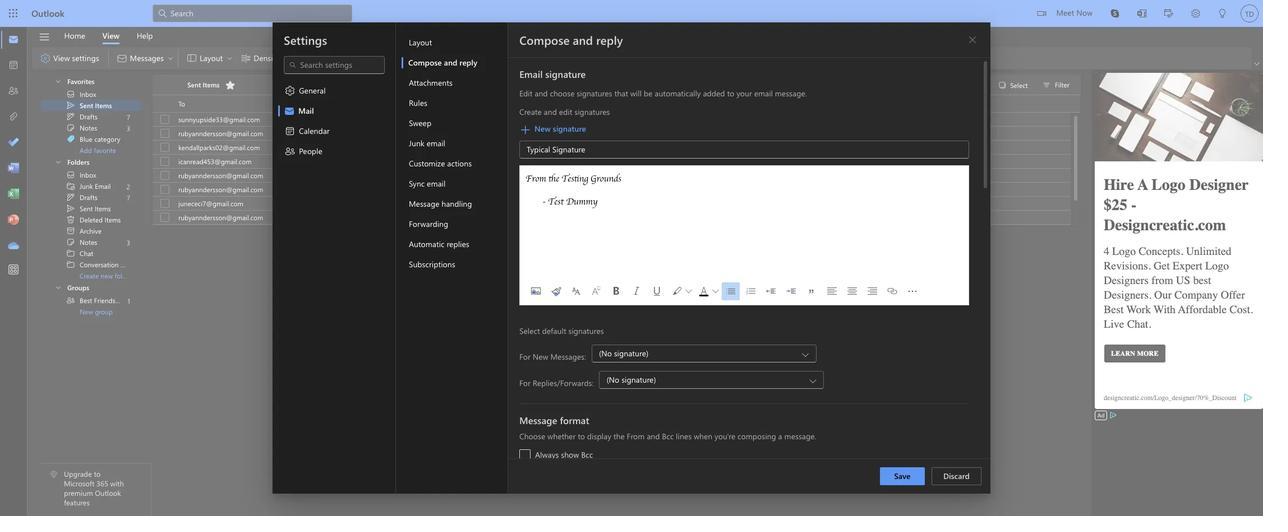 Task type: describe. For each thing, give the bounding box(es) containing it.
tree item containing 
[[40, 214, 141, 226]]

items inside sent items 
[[203, 80, 220, 89]]

outlook up camera
[[621, 393, 650, 404]]

signature inside  new signature
[[553, 123, 586, 134]]

 inside  groups  best friends chat 1
[[55, 285, 62, 291]]

view button
[[94, 27, 128, 44]]

 people
[[285, 146, 323, 157]]

1 vertical spatial email...
[[471, 129, 491, 138]]

customize actions button
[[402, 154, 508, 174]]


[[1038, 9, 1047, 18]]

6 tree item from the top
[[40, 169, 141, 181]]

view inside button
[[102, 30, 120, 41]]

the left bank!
[[793, 143, 802, 152]]

 inbox  sent items
[[66, 90, 112, 110]]

6 select a message image from the top
[[161, 185, 169, 194]]

 button for favorites
[[45, 75, 66, 87]]

2 rubyanndersson@gmail.com from the top
[[178, 171, 263, 180]]

5 select a message image from the top
[[161, 171, 169, 180]]

you right would
[[581, 199, 592, 208]]

to do image
[[8, 138, 19, 149]]

up!
[[763, 199, 773, 208]]

12:27
[[928, 158, 943, 166]]


[[66, 182, 75, 191]]

in
[[605, 143, 610, 152]]

6 select a message checkbox from the top
[[154, 182, 178, 198]]

more apps image
[[8, 265, 19, 276]]

subject
[[375, 99, 397, 108]]

8 tree item from the top
[[40, 192, 141, 203]]

forwarding
[[409, 219, 449, 230]]

font size image
[[588, 283, 606, 301]]

inbox for  inbox  sent items
[[80, 90, 96, 99]]

you have to see this email...
[[402, 115, 483, 124]]

formatting options. list box
[[526, 278, 964, 305]]

Edit signature name text field
[[526, 144, 964, 155]]

4 select a message checkbox from the top
[[154, 154, 178, 169]]

excel image
[[8, 189, 19, 200]]

8 select a message image from the top
[[161, 213, 169, 222]]

coming
[[527, 199, 550, 208]]

email inside compose and reply "tab panel"
[[755, 88, 773, 99]]

let
[[874, 143, 883, 152]]

favorites
[[67, 77, 95, 86]]

 heading
[[178, 76, 239, 94]]

compose inside compose and reply button
[[409, 57, 442, 68]]

 button
[[221, 76, 239, 94]]

up
[[433, 199, 442, 208]]

phone
[[595, 410, 618, 420]]

kendallparks02@gmail.com
[[178, 143, 260, 152]]

 button
[[964, 31, 982, 49]]

rules
[[409, 98, 428, 108]]

ruby!
[[401, 129, 418, 138]]

 for  view settings
[[40, 53, 51, 64]]

 for font color image
[[713, 288, 720, 295]]

1 vertical spatial with
[[561, 410, 576, 420]]

0 vertical spatial have
[[415, 115, 429, 124]]

left-rail-appbar navigation
[[2, 27, 25, 259]]

to right pad
[[785, 143, 791, 152]]

outlook inside the upgrade to microsoft 365 with premium outlook features
[[95, 489, 121, 499]]

home
[[64, 30, 85, 41]]

microsoft inside message list no items selected list box
[[457, 157, 485, 166]]

tree containing favorites
[[40, 71, 141, 156]]

document containing settings
[[0, 0, 1264, 517]]

message for message format
[[520, 415, 558, 427]]

sesh
[[448, 143, 462, 152]]

2  notes from the top
[[66, 238, 97, 247]]

and right edit
[[535, 88, 548, 99]]

tire
[[375, 213, 386, 222]]

subscriptions
[[409, 259, 456, 270]]

outlook inside outlook banner
[[31, 7, 64, 19]]

1 vertical spatial message.
[[785, 432, 817, 442]]

to right want
[[961, 143, 967, 152]]

0 vertical spatial email...
[[463, 115, 483, 124]]

2 let's from the left
[[668, 143, 681, 152]]

to right order at the left top of page
[[630, 143, 636, 152]]

we
[[469, 143, 478, 152]]

think
[[826, 143, 841, 152]]

the left "industry!"
[[538, 143, 548, 152]]

2 vertical spatial signatures
[[569, 326, 604, 337]]

insert pictures inline image
[[527, 283, 545, 301]]

font color image
[[695, 283, 713, 301]]

layout group
[[181, 47, 291, 67]]

order
[[612, 143, 628, 152]]

people image
[[8, 86, 19, 97]]

12 tree item from the top
[[40, 237, 141, 248]]

message handling
[[409, 199, 472, 209]]

1 vertical spatial bcc
[[582, 450, 593, 461]]

qr
[[529, 410, 540, 420]]

will
[[631, 88, 642, 99]]

no
[[423, 171, 430, 180]]

we need to resuscitate the industry! innovate in order to inundate. let's leapfrog tech and ride the lily pad to the bank! i think you get it. let me know when you want to meet.
[[469, 143, 986, 152]]

tab list containing home
[[56, 27, 162, 44]]

general
[[299, 85, 326, 96]]

to right the sure
[[738, 199, 744, 208]]

the right display
[[614, 432, 625, 442]]

new
[[101, 272, 113, 281]]

items right 'deleted'
[[105, 216, 121, 225]]

want
[[945, 143, 959, 152]]

replies
[[447, 239, 470, 250]]

my
[[375, 185, 384, 194]]

account
[[487, 157, 510, 166]]

align left image
[[823, 283, 841, 301]]

1 tree item from the top
[[40, 89, 141, 100]]

email for sync email
[[427, 178, 446, 189]]

to inside email signature element
[[728, 88, 735, 99]]

3 select a message checkbox from the top
[[154, 140, 178, 155]]

inbox for  inbox
[[80, 171, 96, 180]]

 junk email
[[66, 182, 111, 191]]

4 tree item from the top
[[40, 122, 141, 134]]

and left edit
[[544, 107, 557, 117]]

 for "highlight" image
[[686, 288, 693, 295]]

to right able
[[618, 199, 624, 208]]

drafts for notes
[[80, 112, 98, 121]]

group
[[95, 308, 113, 317]]

know
[[896, 143, 912, 152]]

calendar image
[[8, 60, 19, 71]]

you inside you're going places. take outlook with you for free. scan the qr code with your phone camera to download outlook mobile
[[670, 393, 683, 404]]

4 rubyanndersson@gmail.com from the top
[[178, 213, 263, 222]]

to left the our
[[644, 199, 650, 208]]


[[969, 35, 978, 44]]

premium features image
[[50, 472, 58, 480]]

with inside the upgrade to microsoft 365 with premium outlook features
[[110, 479, 124, 489]]

more formatting options image
[[904, 283, 922, 301]]

increase indent image
[[783, 283, 801, 301]]

align right image
[[864, 283, 882, 301]]

5 select a message checkbox from the top
[[154, 168, 178, 184]]

your inside message list no items selected list box
[[442, 157, 455, 166]]

forwarding button
[[402, 214, 508, 235]]

no preview is available. for fw: learn the perks of your microsoft account
[[517, 157, 586, 166]]

sync email
[[409, 178, 446, 189]]


[[284, 106, 295, 117]]

add favorite
[[80, 146, 116, 155]]

add favorite tree item
[[40, 145, 141, 156]]

compose and reply inside "tab panel"
[[520, 32, 623, 48]]

to right need
[[497, 143, 503, 152]]

2 horizontal spatial test
[[899, 199, 910, 208]]

a inside "tab panel"
[[779, 432, 783, 442]]

history
[[121, 260, 142, 269]]

new inside "tree item"
[[80, 308, 93, 317]]

and inside message list no items selected list box
[[724, 143, 735, 152]]

3 select a message image from the top
[[161, 143, 169, 152]]

files image
[[8, 112, 19, 123]]

select inside email signature element
[[520, 326, 540, 337]]

hey june, with halloween coming up would you be able to come to our annual party? make sure to dress up! 🧛‍♀️🧛‍♂️🧟💀👻🦇🐺🕷🎃🕸🍬 sincerely, test
[[448, 199, 910, 208]]

 calendar
[[285, 126, 330, 137]]

is for my personal art
[[464, 185, 469, 194]]

select inside the message list section
[[1011, 81, 1029, 90]]

preview for my personal art
[[439, 185, 462, 194]]

2 notes from the top
[[80, 238, 97, 247]]

sent inside  inbox  sent items
[[80, 101, 93, 110]]

category
[[94, 135, 120, 144]]

innovate
[[578, 143, 603, 152]]

 for folders
[[55, 159, 62, 166]]

0 horizontal spatial test
[[473, 171, 485, 180]]

automatic replies
[[409, 239, 470, 250]]

you up the 12:27
[[932, 143, 943, 152]]

0 vertical spatial bcc
[[662, 432, 674, 442]]

for new messages:
[[520, 352, 586, 362]]

email for junk email
[[427, 138, 446, 149]]

default
[[542, 326, 567, 337]]

 for 
[[66, 112, 75, 121]]

1  from the top
[[66, 249, 75, 258]]

dummy
[[566, 195, 598, 209]]

signatures for edit
[[575, 107, 610, 117]]

resuscitate
[[505, 143, 536, 152]]

download
[[656, 410, 691, 420]]

tech
[[709, 143, 722, 152]]

sunnyupside33@gmail.com
[[178, 115, 260, 124]]

7 select a message checkbox from the top
[[154, 210, 178, 226]]

2 select a message checkbox from the top
[[154, 126, 178, 141]]

 for  inbox  sent items
[[66, 90, 75, 99]]

folders
[[67, 157, 90, 166]]

added
[[703, 88, 725, 99]]

 for 4th tree item from the top of the page
[[66, 123, 75, 132]]

be inside message list no items selected list box
[[594, 199, 602, 208]]

attachments
[[409, 77, 453, 88]]

reply inside button
[[460, 57, 478, 68]]

1 notes from the top
[[80, 123, 97, 132]]

compose and reply inside button
[[409, 57, 478, 68]]

14 tree item from the top
[[40, 259, 142, 271]]

that inside email signature element
[[615, 88, 629, 99]]

message list no items selected list box
[[153, 111, 1082, 253]]

you're
[[531, 393, 552, 404]]

you're going places. take outlook with you for free. scan the qr code with your phone camera to download outlook mobile
[[497, 393, 747, 420]]

sent inside  sent items  deleted items  archive
[[80, 204, 93, 213]]

email inside compose and reply "tab panel"
[[520, 68, 543, 80]]

application containing settings
[[0, 0, 1264, 517]]

folders tree item
[[40, 155, 141, 169]]

fw:
[[375, 157, 385, 166]]

no preview is available. for my personal art
[[428, 185, 498, 194]]

3 for 4th tree item from the top of the page
[[127, 124, 130, 133]]

attachments button
[[402, 73, 508, 93]]

grounds
[[591, 172, 622, 186]]

3 for fourth tree item from the bottom
[[127, 238, 130, 247]]

the up means
[[404, 157, 414, 166]]

choose
[[520, 432, 546, 442]]

for
[[686, 393, 696, 404]]

take
[[603, 393, 619, 404]]

favorites tree item
[[40, 75, 141, 89]]

2 select a message image from the top
[[161, 129, 169, 138]]

create new folder tree item
[[40, 271, 141, 282]]

compose inside compose and reply "tab panel"
[[520, 32, 570, 48]]

meet.
[[969, 143, 986, 152]]

no for fw: learn the perks of your microsoft account
[[517, 157, 526, 166]]

when inside compose and reply "tab panel"
[[694, 432, 713, 442]]

sincerely,
[[869, 199, 897, 208]]

 chat  conversation history
[[66, 249, 142, 269]]

when inside message list no items selected list box
[[914, 143, 930, 152]]

rules button
[[402, 93, 508, 113]]

help inside message list no items selected list box
[[388, 213, 402, 222]]

test inside signature text box
[[548, 195, 564, 209]]

 button for folders
[[45, 155, 66, 168]]

word image
[[8, 163, 19, 175]]

1 halloween from the left
[[375, 199, 406, 208]]

 for  general
[[285, 85, 296, 97]]

 drafts for sent items
[[66, 193, 98, 202]]

Select a message checkbox
[[154, 196, 178, 212]]

new group
[[80, 308, 113, 317]]

a inside list box
[[429, 143, 433, 152]]

powerpoint image
[[8, 215, 19, 226]]

1 let's from the left
[[399, 143, 412, 152]]

outlook down free.
[[693, 410, 721, 420]]

settings heading
[[284, 32, 327, 48]]

 button for "highlight" image
[[685, 283, 693, 301]]

and inside button
[[444, 57, 458, 68]]

2 horizontal spatial with
[[653, 393, 668, 404]]

signatures for choose
[[577, 88, 613, 99]]

 for favorites
[[55, 78, 62, 85]]

onedrive image
[[8, 241, 19, 252]]

the inside you're going places. take outlook with you for free. scan the qr code with your phone camera to download outlook mobile
[[516, 410, 527, 420]]

hey
[[448, 199, 460, 208]]

mobile
[[723, 410, 747, 420]]

 view settings
[[40, 53, 99, 64]]

microsoft inside the upgrade to microsoft 365 with premium outlook features
[[64, 479, 95, 489]]

to inside you're going places. take outlook with you for free. scan the qr code with your phone camera to download outlook mobile
[[647, 410, 654, 420]]

drafts for sent items
[[80, 193, 98, 202]]

7 for blue category
[[127, 113, 130, 122]]

always
[[535, 450, 559, 461]]

the inside signature text box
[[549, 172, 559, 186]]

3 rubyanndersson@gmail.com from the top
[[178, 185, 263, 194]]

Signature text field
[[520, 166, 969, 278]]

to down format
[[578, 432, 585, 442]]

 general
[[285, 85, 326, 97]]



Task type: locate. For each thing, give the bounding box(es) containing it.
is
[[553, 157, 557, 166], [464, 185, 469, 194]]

dialog
[[0, 0, 1264, 517]]

test right the sincerely,
[[899, 199, 910, 208]]

0 horizontal spatial select
[[520, 326, 540, 337]]

and down download
[[647, 432, 660, 442]]

1 vertical spatial 
[[66, 260, 75, 269]]

that inside message list no items selected list box
[[457, 129, 469, 138]]

when right the lines
[[694, 432, 713, 442]]

message format
[[520, 415, 590, 427]]

0 horizontal spatial that
[[457, 129, 469, 138]]

document
[[0, 0, 1264, 517]]

 inside the  view settings
[[40, 53, 51, 64]]

message for message handling
[[409, 199, 440, 209]]

preview for fw: learn the perks of your microsoft account
[[528, 157, 551, 166]]

1 horizontal spatial preview
[[528, 157, 551, 166]]

1 vertical spatial for
[[520, 378, 531, 389]]

whether
[[548, 432, 576, 442]]

is up june,
[[464, 185, 469, 194]]

and up email signature
[[573, 32, 593, 48]]


[[289, 61, 297, 69]]

code
[[542, 410, 559, 420]]

 button
[[33, 28, 56, 47]]

9 tree item from the top
[[40, 203, 141, 214]]

13 tree item from the top
[[40, 248, 141, 259]]

your down places.
[[578, 410, 593, 420]]

tab list
[[56, 27, 162, 44]]

no down learn
[[391, 171, 400, 180]]

0 horizontal spatial let's
[[399, 143, 412, 152]]

new for for
[[533, 352, 549, 362]]

for for for replies/forwards:
[[520, 378, 531, 389]]

new inside  new signature
[[535, 123, 551, 134]]

to
[[178, 99, 185, 108]]

2  from the top
[[66, 238, 75, 247]]

1 vertical spatial have
[[414, 143, 428, 152]]

sent items 
[[187, 80, 236, 91]]

jam
[[435, 143, 446, 152]]

 inside the settings tab list
[[285, 85, 296, 97]]

that
[[615, 88, 629, 99], [457, 129, 469, 138]]

underline (⌘+u) image
[[648, 283, 666, 301]]

2  button from the left
[[712, 283, 720, 301]]

a right 'composing'
[[779, 432, 783, 442]]

tree item down the favorites tree item
[[40, 100, 141, 111]]

1 vertical spatial inbox
[[80, 171, 96, 180]]

items up 'deleted'
[[95, 204, 111, 213]]

to inside the upgrade to microsoft 365 with premium outlook features
[[94, 470, 101, 480]]

0 horizontal spatial no preview is available.
[[428, 185, 498, 194]]

signatures right edit
[[575, 107, 610, 117]]

when right know
[[914, 143, 930, 152]]

dialog containing settings
[[0, 0, 1264, 517]]

highlight image
[[668, 283, 686, 301]]

0 horizontal spatial 
[[686, 288, 693, 295]]

1 vertical spatial no preview is available.
[[428, 185, 498, 194]]

from up coming
[[526, 172, 546, 186]]

be right will
[[644, 88, 653, 99]]

halloween up tire help
[[375, 199, 406, 208]]

create inside tree item
[[80, 272, 99, 281]]

 down  button
[[40, 53, 51, 64]]

1 for from the top
[[520, 352, 531, 362]]

dress
[[746, 199, 762, 208]]

 down  favorites
[[66, 101, 75, 110]]

a left jam
[[429, 143, 433, 152]]

from inside signature text box
[[526, 172, 546, 186]]

0 vertical spatial a
[[429, 143, 433, 152]]

7 select a message image from the top
[[161, 199, 169, 208]]

1 drafts from the top
[[80, 112, 98, 121]]

application
[[0, 0, 1264, 517]]

1  from the top
[[66, 90, 75, 99]]

1 vertical spatial junk
[[80, 182, 93, 191]]

 inside  inbox  sent items
[[66, 90, 75, 99]]

1  from the top
[[55, 78, 62, 85]]

1 horizontal spatial  button
[[712, 283, 720, 301]]

0 vertical spatial email
[[755, 88, 773, 99]]


[[285, 126, 296, 137]]

0 vertical spatial view
[[102, 30, 120, 41]]

create for create new folder
[[80, 272, 99, 281]]

items left 
[[203, 80, 220, 89]]

to button
[[171, 95, 357, 112]]

able
[[603, 199, 616, 208]]

your inside email signature element
[[737, 88, 753, 99]]

view inside the  view settings
[[53, 53, 70, 63]]

7 for deleted items
[[127, 193, 130, 202]]

from down camera
[[627, 432, 645, 442]]

2 vertical spatial sent
[[80, 204, 93, 213]]

going
[[554, 393, 575, 404]]

edit
[[520, 88, 533, 99]]

email... up need
[[471, 129, 491, 138]]

 button inside folders tree item
[[45, 155, 66, 168]]

tree item up create new folder
[[40, 259, 142, 271]]

1 horizontal spatial help
[[388, 213, 402, 222]]

numbering (⌘+/) image
[[743, 283, 760, 301]]

 down 
[[66, 193, 75, 202]]

help right view button
[[137, 30, 153, 41]]

test dummy
[[548, 195, 598, 209]]

no up up
[[428, 185, 437, 194]]

message
[[409, 199, 440, 209], [520, 415, 558, 427]]

 inside the settings tab list
[[285, 146, 296, 157]]

1  notes from the top
[[66, 123, 97, 132]]

help button
[[128, 27, 161, 44]]

composing
[[738, 432, 777, 442]]

reply inside "tab panel"
[[597, 32, 623, 48]]

let's left 'leapfrog'
[[668, 143, 681, 152]]

 for  inbox
[[66, 171, 75, 180]]

font image
[[567, 283, 585, 301]]

set your advertising preferences image
[[1110, 411, 1119, 420]]

0 horizontal spatial compose
[[409, 57, 442, 68]]

1 horizontal spatial be
[[644, 88, 653, 99]]

2 3 from the top
[[127, 238, 130, 247]]

1 vertical spatial signature
[[553, 123, 586, 134]]

groups tree item
[[40, 281, 141, 295]]

1  drafts from the top
[[66, 112, 98, 121]]

tree item containing 
[[40, 181, 141, 192]]

premium
[[64, 489, 93, 499]]

chat inside  chat  conversation history
[[80, 249, 93, 258]]

you left for
[[670, 393, 683, 404]]

🧛‍♀️🧛‍♂️🧟💀👻🦇🐺🕷🎃🕸🍬
[[775, 199, 868, 208]]

0 horizontal spatial halloween
[[375, 199, 406, 208]]

add
[[80, 146, 92, 155]]

5 tree item from the top
[[40, 134, 141, 145]]

1 vertical spatial compose and reply
[[409, 57, 478, 68]]

 filter
[[1043, 80, 1070, 90]]

 inside  groups  best friends chat 1
[[66, 296, 75, 305]]

2  drafts from the top
[[66, 193, 98, 202]]

your inside you're going places. take outlook with you for free. scan the qr code with your phone camera to download outlook mobile
[[578, 410, 593, 420]]

for for for new messages:
[[520, 352, 531, 362]]

1 vertical spatial chat
[[117, 296, 131, 305]]

 inside the  folders
[[55, 159, 62, 166]]

2 for from the top
[[520, 378, 531, 389]]

tree containing 
[[40, 169, 142, 282]]

0 horizontal spatial available.
[[470, 185, 498, 194]]

bullets (⌘+.) image
[[722, 283, 740, 301]]

signatures up messages:
[[569, 326, 604, 337]]

1  button from the left
[[685, 283, 693, 301]]

 notes up blue
[[66, 123, 97, 132]]

1 horizontal spatial select
[[1011, 81, 1029, 90]]

drafts down  junk email on the left top of the page
[[80, 193, 98, 202]]

 down 
[[66, 249, 75, 258]]

compose and reply tab panel
[[508, 22, 991, 517]]

create inside email signature element
[[520, 107, 542, 117]]

365
[[97, 479, 108, 489]]

with right 365 at the bottom left of the page
[[110, 479, 124, 489]]

 up  at top left
[[66, 112, 75, 121]]

email signature element
[[520, 88, 970, 390]]


[[66, 135, 75, 144]]

and left ride
[[724, 143, 735, 152]]

preview
[[528, 157, 551, 166], [439, 185, 462, 194]]

select a message image inside option
[[161, 199, 169, 208]]

 inside tree item
[[66, 171, 75, 180]]

select right the 
[[1011, 81, 1029, 90]]

1 vertical spatial sent
[[80, 101, 93, 110]]

 drafts for notes
[[66, 112, 98, 121]]

test right the thanks, in the top left of the page
[[473, 171, 485, 180]]

1 horizontal spatial from
[[627, 432, 645, 442]]

0 vertical spatial with
[[653, 393, 668, 404]]

have
[[415, 115, 429, 124], [414, 143, 428, 152]]

chat up the conversation
[[80, 249, 93, 258]]

tree item up the new group
[[40, 295, 141, 306]]

sent
[[187, 80, 201, 89], [80, 101, 93, 110], [80, 204, 93, 213]]

0 vertical spatial junk
[[409, 138, 425, 149]]

italic (⌘+i) image
[[628, 283, 646, 301]]

ride
[[737, 143, 748, 152]]

create new folder
[[80, 272, 132, 281]]

format painter image
[[547, 283, 565, 301]]

1 vertical spatial 
[[66, 238, 75, 247]]

0 horizontal spatial preview
[[439, 185, 462, 194]]

0 horizontal spatial 
[[40, 53, 51, 64]]

new for 
[[535, 123, 551, 134]]

compose and reply up email signature
[[520, 32, 623, 48]]

0 horizontal spatial message
[[409, 199, 440, 209]]

let's down ruby!
[[399, 143, 412, 152]]

junk inside tree item
[[80, 182, 93, 191]]

 down 
[[66, 238, 75, 247]]

1  from the top
[[66, 101, 75, 110]]

1 vertical spatial compose
[[409, 57, 442, 68]]

signatures right choose
[[577, 88, 613, 99]]

compose and reply button
[[402, 53, 508, 73]]

15 tree item from the top
[[40, 295, 141, 306]]

compose and reply
[[520, 32, 623, 48], [409, 57, 478, 68]]

 drafts down  junk email on the left top of the page
[[66, 193, 98, 202]]

be inside email signature element
[[644, 88, 653, 99]]

2 drafts from the top
[[80, 193, 98, 202]]

1 vertical spatial  button
[[45, 155, 66, 168]]

tree item containing 
[[40, 134, 141, 145]]

 left best
[[66, 296, 75, 305]]

email inside tree
[[95, 182, 111, 191]]

rubyanndersson@gmail.com up junececi7@gmail.com
[[178, 185, 263, 194]]

decrease indent image
[[763, 283, 781, 301]]

tree item down 'deleted'
[[40, 226, 141, 237]]

1 vertical spatial email
[[95, 182, 111, 191]]

learn
[[386, 157, 403, 166]]

1 vertical spatial  notes
[[66, 238, 97, 247]]

your right of
[[442, 157, 455, 166]]

12:27 pm
[[928, 158, 954, 166]]

tree item
[[40, 89, 141, 100], [40, 100, 141, 111], [40, 111, 141, 122], [40, 122, 141, 134], [40, 134, 141, 145], [40, 169, 141, 181], [40, 181, 141, 192], [40, 192, 141, 203], [40, 203, 141, 214], [40, 214, 141, 226], [40, 226, 141, 237], [40, 237, 141, 248], [40, 248, 141, 259], [40, 259, 142, 271], [40, 295, 141, 306]]

1 vertical spatial notes
[[80, 238, 97, 247]]

1 vertical spatial that
[[457, 129, 469, 138]]

tree item up add
[[40, 134, 141, 145]]

and down layout button at left top
[[444, 57, 458, 68]]

to right added
[[728, 88, 735, 99]]

0 vertical spatial signature
[[546, 68, 586, 80]]

1 horizontal spatial with
[[561, 410, 576, 420]]

 left favorites on the left
[[55, 78, 62, 85]]

Search settings search field
[[297, 59, 373, 71]]

 left the groups
[[55, 285, 62, 291]]

2  button from the top
[[45, 155, 66, 168]]

outlook link
[[31, 0, 64, 27]]


[[66, 90, 75, 99], [66, 171, 75, 180]]

compose and reply heading
[[520, 32, 623, 48]]

 inbox
[[66, 171, 96, 180]]

1 horizontal spatial view
[[102, 30, 120, 41]]

1 vertical spatial available.
[[470, 185, 498, 194]]

0 vertical spatial select
[[1011, 81, 1029, 90]]

art
[[413, 185, 422, 194]]

discard
[[944, 471, 970, 482]]

tree item up 'deleted'
[[40, 203, 141, 214]]

0 vertical spatial help
[[137, 30, 153, 41]]

test left 'dummy'
[[548, 195, 564, 209]]

it.
[[867, 143, 873, 152]]

compose down layout
[[409, 57, 442, 68]]

inbox up  junk email on the left top of the page
[[80, 171, 96, 180]]

message handling button
[[402, 194, 508, 214]]

2  from the top
[[66, 204, 75, 213]]

1 horizontal spatial chat
[[117, 296, 131, 305]]

2  from the top
[[66, 260, 75, 269]]

1 rubyanndersson@gmail.com from the top
[[178, 129, 263, 138]]

inbox
[[80, 90, 96, 99], [80, 171, 96, 180]]

0 horizontal spatial a
[[429, 143, 433, 152]]

subject button
[[372, 95, 915, 112]]

ruby! sorry about that email...
[[401, 129, 491, 138]]

junk inside button
[[409, 138, 425, 149]]

2 inbox from the top
[[80, 171, 96, 180]]

the left the lily
[[750, 143, 760, 152]]

1  from the top
[[66, 123, 75, 132]]

 button for font color image
[[712, 283, 720, 301]]

insert link (⌘+k) image
[[884, 283, 902, 301]]

1 vertical spatial 
[[66, 204, 75, 213]]

new group tree item
[[40, 306, 141, 318]]

inbox inside  inbox  sent items
[[80, 90, 96, 99]]

10 tree item from the top
[[40, 214, 141, 226]]

outlook banner
[[0, 0, 1264, 27]]

1 tree from the top
[[40, 71, 141, 156]]

1 vertical spatial when
[[694, 432, 713, 442]]

tree item containing 
[[40, 295, 141, 306]]

select default signatures
[[520, 326, 604, 337]]

2  from the top
[[55, 159, 62, 166]]

1 vertical spatial reply
[[460, 57, 478, 68]]

chat inside  groups  best friends chat 1
[[117, 296, 131, 305]]

0 vertical spatial no
[[517, 157, 526, 166]]

1  button from the top
[[45, 75, 66, 87]]

me
[[885, 143, 895, 152]]

drafts down  inbox  sent items
[[80, 112, 98, 121]]

no down resuscitate on the left top
[[517, 157, 526, 166]]

come
[[626, 199, 642, 208]]

tree item up the  blue category on the top left
[[40, 122, 141, 134]]

create up groups tree item
[[80, 272, 99, 281]]

1 horizontal spatial 
[[713, 288, 720, 295]]

0 vertical spatial drafts
[[80, 112, 98, 121]]

2  from the top
[[66, 193, 75, 202]]

email up edit
[[520, 68, 543, 80]]

the left qr at the left bottom
[[516, 410, 527, 420]]

0 vertical spatial 
[[66, 123, 75, 132]]

 folders
[[55, 157, 90, 166]]

signature down edit
[[553, 123, 586, 134]]

4 select a message image from the top
[[161, 157, 169, 166]]

2 halloween from the left
[[494, 199, 526, 208]]

0 vertical spatial be
[[644, 88, 653, 99]]

you left get
[[843, 143, 854, 152]]

always show bcc
[[535, 450, 593, 461]]

upgrade
[[64, 470, 92, 480]]

 for 
[[66, 193, 75, 202]]

0 vertical spatial 
[[285, 146, 296, 157]]

2 horizontal spatial your
[[737, 88, 753, 99]]

 down  favorites
[[66, 90, 75, 99]]

 new signature
[[520, 123, 586, 136]]

Select a message checkbox
[[154, 112, 178, 127], [154, 126, 178, 141], [154, 140, 178, 155], [154, 154, 178, 169], [154, 168, 178, 184], [154, 182, 178, 198], [154, 210, 178, 226]]

 favorites
[[55, 77, 95, 86]]

message inside button
[[409, 199, 440, 209]]

actions
[[447, 158, 472, 169]]

outlook right premium
[[95, 489, 121, 499]]

to right upgrade at left bottom
[[94, 470, 101, 480]]

thanks,
[[449, 171, 471, 180]]

reply down outlook banner on the top of page
[[597, 32, 623, 48]]

available. for fw: learn the perks of your microsoft account
[[559, 157, 586, 166]]

2 tree item from the top
[[40, 100, 141, 111]]

that down this
[[457, 129, 469, 138]]

2 7 from the top
[[127, 193, 130, 202]]

leapfrog
[[683, 143, 707, 152]]

3  from the top
[[55, 285, 62, 291]]

signatures
[[577, 88, 613, 99], [575, 107, 610, 117], [569, 326, 604, 337]]

microsoft down we
[[457, 157, 485, 166]]

 notes
[[66, 123, 97, 132], [66, 238, 97, 247]]

0 horizontal spatial view
[[53, 53, 70, 63]]

0 horizontal spatial junk
[[80, 182, 93, 191]]

create up 
[[520, 107, 542, 117]]

1 horizontal spatial compose and reply
[[520, 32, 623, 48]]

help inside button
[[137, 30, 153, 41]]

items inside  inbox  sent items
[[95, 101, 112, 110]]

align center image
[[844, 283, 862, 301]]

1  from the top
[[66, 112, 75, 121]]

inbox down the favorites tree item
[[80, 90, 96, 99]]

select a message image
[[161, 115, 169, 124], [161, 129, 169, 138], [161, 143, 169, 152], [161, 157, 169, 166], [161, 171, 169, 180], [161, 185, 169, 194], [161, 199, 169, 208], [161, 213, 169, 222]]

lines
[[676, 432, 692, 442]]

that left will
[[615, 88, 629, 99]]

scan
[[497, 410, 513, 420]]

1 vertical spatial 
[[285, 85, 296, 97]]

automatic
[[409, 239, 445, 250]]

to left see
[[431, 115, 437, 124]]

1 3 from the top
[[127, 124, 130, 133]]

0 vertical spatial for
[[520, 352, 531, 362]]

1 horizontal spatial microsoft
[[457, 157, 485, 166]]

 left bullets (⌘+.) icon
[[713, 288, 720, 295]]

you
[[402, 115, 413, 124]]

with down going on the bottom left of the page
[[561, 410, 576, 420]]

lily
[[762, 143, 770, 152]]

compose up email signature
[[520, 32, 570, 48]]

email
[[755, 88, 773, 99], [427, 138, 446, 149], [427, 178, 446, 189]]

1 horizontal spatial bcc
[[662, 432, 674, 442]]

 button left font color image
[[685, 283, 693, 301]]

 button inside groups tree item
[[45, 281, 66, 294]]

1 horizontal spatial 
[[285, 146, 296, 157]]

 inside  inbox  sent items
[[66, 101, 75, 110]]

2 horizontal spatial no
[[517, 157, 526, 166]]

0 vertical spatial compose
[[520, 32, 570, 48]]

perks
[[416, 157, 432, 166]]

0 vertical spatial no preview is available.
[[517, 157, 586, 166]]

1 inbox from the top
[[80, 90, 96, 99]]

bold (⌘+b) image
[[608, 283, 626, 301]]

junk up perks
[[409, 138, 425, 149]]

0 horizontal spatial create
[[80, 272, 99, 281]]

0 horizontal spatial compose and reply
[[409, 57, 478, 68]]

get
[[856, 143, 865, 152]]

 for fourth tree item from the bottom
[[66, 238, 75, 247]]

no for my personal art
[[428, 185, 437, 194]]

0 horizontal spatial help
[[137, 30, 153, 41]]

 up 
[[66, 204, 75, 213]]

0 vertical spatial new
[[535, 123, 551, 134]]

choose
[[550, 88, 575, 99]]

0 vertical spatial message
[[409, 199, 440, 209]]

1
[[128, 297, 130, 306]]

1 horizontal spatial your
[[578, 410, 593, 420]]

0 vertical spatial chat
[[80, 249, 93, 258]]

tree
[[40, 71, 141, 156], [40, 169, 142, 282]]

tree item containing 
[[40, 226, 141, 237]]

2  from the left
[[713, 288, 720, 295]]

0 vertical spatial compose and reply
[[520, 32, 623, 48]]

sent inside sent items 
[[187, 80, 201, 89]]

0 vertical spatial tree
[[40, 71, 141, 156]]

0 horizontal spatial no
[[391, 171, 400, 180]]

quote image
[[803, 283, 821, 301]]

0 vertical spatial 3
[[127, 124, 130, 133]]

 inside  sent items  deleted items  archive
[[66, 204, 75, 213]]

coming
[[408, 199, 431, 208]]

message inside compose and reply "tab panel"
[[520, 415, 558, 427]]

this
[[450, 115, 461, 124]]

up
[[552, 199, 559, 208]]

0 horizontal spatial bcc
[[582, 450, 593, 461]]

🚗🚙🚘
[[408, 213, 434, 222]]

 button left favorites on the left
[[45, 75, 66, 87]]

1 7 from the top
[[127, 113, 130, 122]]

0 horizontal spatial be
[[594, 199, 602, 208]]

no means no ruby thanks, test
[[391, 171, 485, 180]]

pm
[[945, 158, 954, 166]]

1 vertical spatial drafts
[[80, 193, 98, 202]]

is down "industry!"
[[553, 157, 557, 166]]

settings tab list
[[273, 22, 396, 494]]

 button inside the favorites tree item
[[45, 75, 66, 87]]

1 vertical spatial 3
[[127, 238, 130, 247]]

0 horizontal spatial reply
[[460, 57, 478, 68]]

1 select a message image from the top
[[161, 115, 169, 124]]

microsoft up features at the bottom left
[[64, 479, 95, 489]]

preview down resuscitate on the left top
[[528, 157, 551, 166]]

message list section
[[153, 72, 1082, 253]]

new left messages:
[[533, 352, 549, 362]]

messages:
[[551, 352, 586, 362]]

tire help
[[375, 213, 402, 222]]

3  button from the top
[[45, 281, 66, 294]]

mail image
[[8, 34, 19, 45]]

folder
[[115, 272, 132, 281]]

1 vertical spatial 
[[55, 159, 62, 166]]

ruby
[[432, 171, 447, 180]]

1 horizontal spatial is
[[553, 157, 557, 166]]

notes down archive
[[80, 238, 97, 247]]

1 select a message checkbox from the top
[[154, 112, 178, 127]]

inundate.
[[638, 143, 666, 152]]

for
[[520, 352, 531, 362], [520, 378, 531, 389]]

1 horizontal spatial compose
[[520, 32, 570, 48]]

0 vertical spatial reply
[[597, 32, 623, 48]]

 drafts down  inbox  sent items
[[66, 112, 98, 121]]

tree item down  junk email on the left top of the page
[[40, 192, 141, 203]]

message. inside email signature element
[[776, 88, 808, 99]]

 inside  favorites
[[55, 78, 62, 85]]

create for create and edit signatures
[[520, 107, 542, 117]]

0 horizontal spatial email
[[95, 182, 111, 191]]

new right 
[[535, 123, 551, 134]]

2  from the top
[[66, 171, 75, 180]]

0 horizontal spatial chat
[[80, 249, 93, 258]]

features
[[64, 498, 90, 508]]

7 tree item from the top
[[40, 181, 141, 192]]

3 tree item from the top
[[40, 111, 141, 122]]

junk email button
[[402, 134, 508, 154]]

11 tree item from the top
[[40, 226, 141, 237]]

sync email button
[[402, 174, 508, 194]]

available. for my personal art
[[470, 185, 498, 194]]

1 horizontal spatial no
[[428, 185, 437, 194]]

0 horizontal spatial your
[[442, 157, 455, 166]]

2 tree from the top
[[40, 169, 142, 282]]

1  from the left
[[686, 288, 693, 295]]

settings
[[284, 32, 327, 48]]

is for fw: learn the perks of your microsoft account
[[553, 157, 557, 166]]

1 vertical spatial is
[[464, 185, 469, 194]]

tree item down  inbox
[[40, 181, 141, 192]]

0 vertical spatial from
[[526, 172, 546, 186]]

places.
[[577, 393, 601, 404]]

2 vertical spatial  button
[[45, 281, 66, 294]]

discard button
[[932, 468, 982, 486]]



Task type: vqa. For each thing, say whether or not it's contained in the screenshot.


